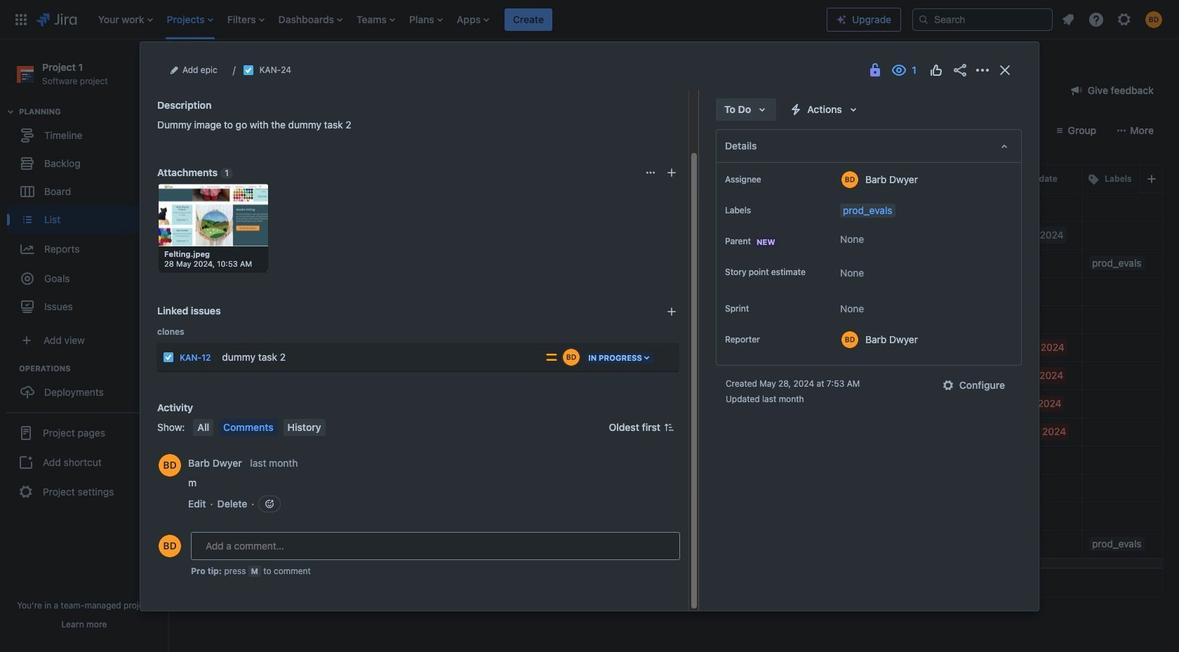Task type: vqa. For each thing, say whether or not it's contained in the screenshot.
the View settings image
no



Task type: locate. For each thing, give the bounding box(es) containing it.
goal image
[[21, 273, 34, 285]]

1 vertical spatial heading
[[19, 363, 168, 374]]

0 vertical spatial heading
[[19, 106, 168, 117]]

dialog
[[140, 20, 1039, 611]]

Add a comment… field
[[191, 532, 681, 560]]

list
[[91, 0, 827, 39], [1056, 7, 1171, 32]]

3 epic image from the top
[[268, 370, 280, 382]]

2 heading from the top
[[19, 363, 168, 374]]

download image
[[221, 190, 238, 207]]

2 epic image from the top
[[268, 342, 280, 353]]

cell
[[320, 165, 405, 193], [320, 193, 405, 221], [405, 193, 685, 221], [320, 221, 405, 250], [405, 221, 685, 250], [320, 250, 405, 278], [405, 250, 685, 278], [197, 278, 243, 306], [243, 278, 320, 306], [320, 278, 405, 306], [872, 278, 998, 306], [243, 306, 320, 334], [320, 306, 405, 334], [197, 390, 243, 418], [770, 418, 872, 446], [872, 418, 998, 446], [243, 446, 320, 474], [320, 446, 405, 474], [405, 446, 685, 474], [770, 446, 872, 474], [320, 474, 405, 502], [405, 474, 685, 502], [770, 474, 872, 502], [770, 502, 872, 530], [872, 502, 998, 530], [770, 530, 872, 559]]

delete image
[[245, 190, 262, 207]]

Search field
[[913, 8, 1053, 31]]

0 horizontal spatial list
[[91, 0, 827, 39]]

1 heading from the top
[[19, 106, 168, 117]]

vote options: no one has voted for this issue yet. image
[[928, 62, 945, 79]]

None search field
[[913, 8, 1053, 31]]

link an issue image
[[666, 306, 678, 317]]

add attachment image
[[666, 167, 678, 178]]

close image
[[997, 62, 1014, 79]]

sidebar element
[[0, 39, 169, 652]]

0 vertical spatial group
[[7, 106, 168, 325]]

more options for attachments image
[[645, 167, 657, 178]]

more information about barb dwyer image
[[159, 454, 181, 477]]

copy link to issue image
[[289, 64, 300, 75]]

table
[[197, 165, 1180, 569]]

3 task image from the top
[[268, 455, 280, 466]]

add reaction image
[[264, 499, 276, 510]]

open image
[[248, 452, 265, 469]]

1 vertical spatial group
[[7, 363, 168, 411]]

list item
[[94, 0, 157, 39], [163, 0, 218, 39], [223, 0, 269, 39], [274, 0, 347, 39], [353, 0, 400, 39], [405, 0, 447, 39], [453, 0, 494, 39], [505, 0, 553, 39]]

menu bar
[[191, 419, 328, 436]]

group
[[7, 106, 168, 325], [7, 363, 168, 411], [6, 412, 163, 512]]

7 list item from the left
[[453, 0, 494, 39]]

epic image
[[268, 230, 280, 241], [268, 342, 280, 353], [268, 370, 280, 382], [268, 426, 280, 438]]

heading
[[19, 106, 168, 117], [19, 363, 168, 374]]

jira image
[[37, 11, 77, 28], [37, 11, 77, 28]]

banner
[[0, 0, 1180, 39]]

task image
[[268, 202, 280, 213], [268, 258, 280, 269], [268, 455, 280, 466], [268, 511, 280, 522], [268, 539, 280, 550]]

more information about barb dwyer image
[[842, 171, 859, 188]]



Task type: describe. For each thing, give the bounding box(es) containing it.
copy link to comment image
[[301, 457, 312, 468]]

heading for topmost group
[[19, 106, 168, 117]]

heading for group to the middle
[[19, 363, 168, 374]]

4 list item from the left
[[274, 0, 347, 39]]

parent pin to top. only you can see pinned fields. image
[[781, 236, 793, 247]]

1 task image from the top
[[268, 202, 280, 213]]

actions image
[[975, 62, 992, 79]]

3 list item from the left
[[223, 0, 269, 39]]

1 horizontal spatial list
[[1056, 7, 1171, 32]]

6 list item from the left
[[405, 0, 447, 39]]

details element
[[716, 129, 1023, 163]]

2 list item from the left
[[163, 0, 218, 39]]

5 list item from the left
[[353, 0, 400, 39]]

story point estimate pin to top. only you can see pinned fields. image
[[728, 278, 740, 289]]

1 list item from the left
[[94, 0, 157, 39]]

4 epic image from the top
[[268, 426, 280, 438]]

search image
[[919, 14, 930, 25]]

8 list item from the left
[[505, 0, 553, 39]]

2 task image from the top
[[268, 258, 280, 269]]

primary element
[[8, 0, 827, 39]]

2 vertical spatial group
[[6, 412, 163, 512]]

1 epic image from the top
[[268, 230, 280, 241]]

task image
[[243, 65, 254, 76]]

planning image
[[2, 103, 19, 120]]

5 task image from the top
[[268, 539, 280, 550]]

priority: medium image
[[545, 350, 559, 364]]

4 task image from the top
[[268, 511, 280, 522]]

Search list field
[[197, 121, 314, 141]]



